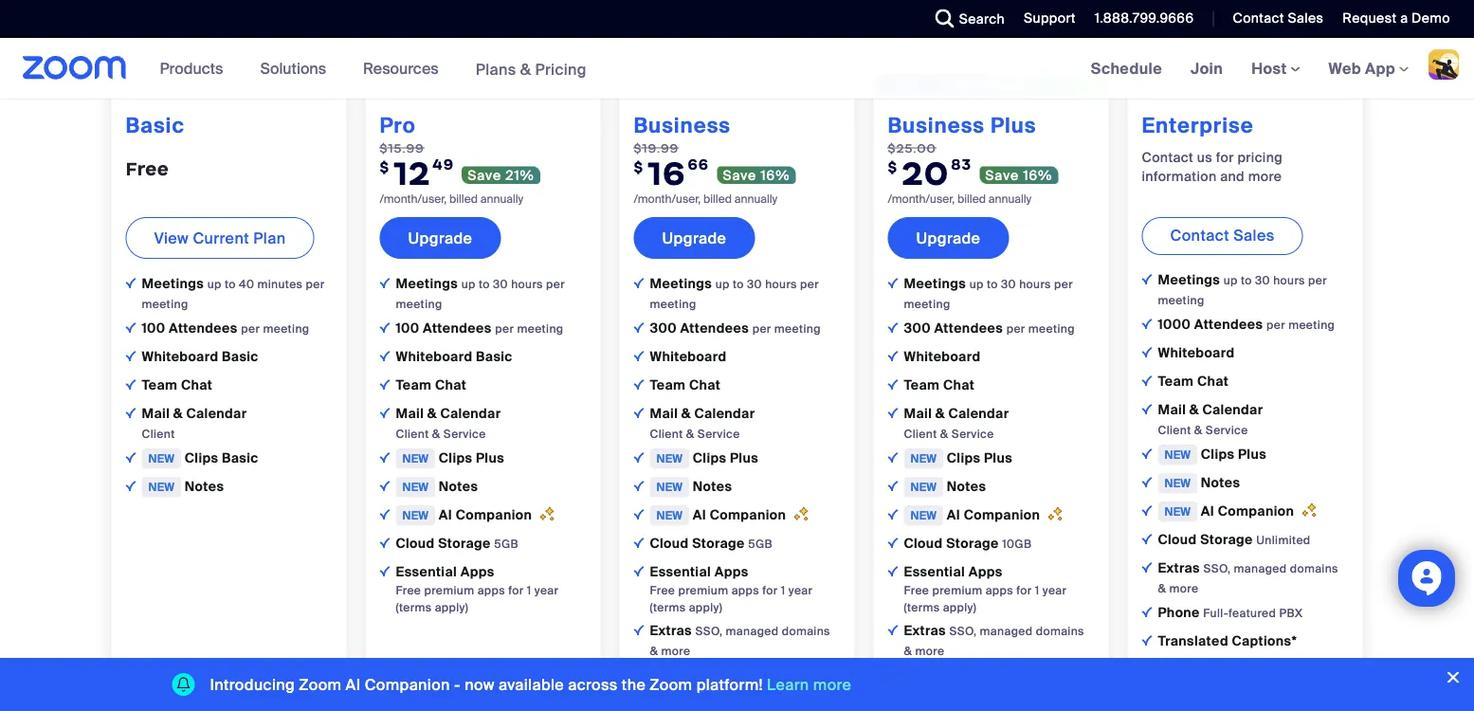 Task type: describe. For each thing, give the bounding box(es) containing it.
3 apps from the left
[[986, 583, 1014, 598]]

notes for pro
[[439, 478, 478, 495]]

meetings navigation
[[1077, 38, 1475, 100]]

whiteboard for cloud storage 5gb
[[650, 348, 727, 366]]

/month/user, for 12
[[380, 192, 447, 206]]

clips for basic
[[185, 449, 219, 467]]

3 essential from the left
[[904, 563, 966, 581]]

extras for cloud storage 5gb
[[650, 622, 696, 640]]

$19.99
[[634, 140, 679, 155]]

5gb for 16
[[749, 537, 773, 551]]

300 for cloud storage 5gb
[[650, 320, 677, 337]]

regional
[[1007, 669, 1053, 683]]

/month/user, for 16
[[634, 192, 701, 206]]

chat for enterprise
[[1198, 373, 1230, 390]]

current
[[193, 228, 249, 248]]

$ for 12
[[380, 158, 390, 176]]

mail for business
[[650, 405, 678, 422]]

rooms & webinars
[[1159, 661, 1283, 679]]

3 (terms from the left
[[904, 600, 940, 615]]

hours for enterprise
[[1274, 273, 1306, 288]]

companion for pro
[[456, 506, 532, 524]]

pbx
[[1280, 606, 1304, 621]]

$15.99
[[380, 140, 425, 155]]

plans
[[476, 59, 517, 79]]

mail & calendar client
[[142, 405, 247, 441]]

49
[[433, 155, 454, 173]]

ai for pro
[[439, 506, 453, 524]]

billed inside business plus $25.00 $ 20 83 save 16% /month/user, billed annually
[[958, 192, 986, 206]]

1000
[[1159, 316, 1192, 333]]

notes for enterprise
[[1202, 474, 1241, 492]]

business plus $25.00 $ 20 83 save 16% /month/user, billed annually
[[888, 112, 1053, 206]]

30 for business
[[747, 277, 763, 292]]

66
[[688, 155, 710, 173]]

web app
[[1329, 58, 1396, 78]]

meetings for pro
[[396, 275, 462, 292]]

web app button
[[1329, 58, 1410, 78]]

business $19.99 $ 16 66 save 16% /month/user, billed annually
[[634, 112, 791, 206]]

sso, managed domains & more for cloud storage 5gb
[[650, 624, 831, 659]]

view
[[154, 228, 189, 248]]

1.888.799.9666
[[1095, 9, 1195, 27]]

translated
[[1159, 633, 1229, 650]]

3 year from the left
[[1043, 583, 1067, 598]]

apps for 12
[[461, 563, 495, 581]]

1 vertical spatial contact sales
[[1171, 225, 1275, 245]]

web
[[1329, 58, 1362, 78]]

3 apps from the left
[[969, 563, 1003, 581]]

upgrade link for 16
[[634, 217, 755, 259]]

pro
[[380, 112, 416, 139]]

0 vertical spatial contact
[[1234, 9, 1285, 27]]

schedule
[[1091, 58, 1163, 78]]

300 attendees per meeting for cloud storage 5gb
[[650, 320, 821, 337]]

best value
[[956, 77, 1027, 92]]

search
[[960, 10, 1005, 28]]

2 vertical spatial contact
[[1171, 225, 1230, 245]]

clips for business
[[693, 449, 727, 467]]

2 horizontal spatial managed
[[1235, 561, 1288, 576]]

2 horizontal spatial extras
[[1159, 559, 1204, 577]]

new ai companion for business
[[657, 506, 790, 524]]

billed for 12
[[450, 192, 478, 206]]

calendar for enterprise
[[1203, 401, 1264, 419]]

notes for basic
[[185, 478, 224, 495]]

introducing
[[210, 675, 295, 695]]

1 for 16
[[781, 583, 786, 598]]

solutions
[[260, 58, 326, 78]]

hours for business
[[766, 277, 798, 292]]

100 attendees per meeting for pro
[[396, 320, 564, 337]]

$25.00
[[888, 140, 937, 155]]

new clips plus for business
[[657, 449, 759, 467]]

new inside new clips basic
[[148, 451, 175, 466]]

new clips plus for pro
[[403, 449, 505, 467]]

mail & calendar client & service for business
[[650, 405, 755, 441]]

resources
[[363, 58, 439, 78]]

2 horizontal spatial sso, managed domains & more
[[1159, 561, 1339, 596]]

include image for business
[[634, 278, 645, 288]]

cloud for enterprise
[[1159, 531, 1198, 549]]

(terms for 16
[[650, 600, 686, 615]]

cloud storage 5gb for 12
[[396, 535, 519, 552]]

a
[[1401, 9, 1409, 27]]

platform!
[[697, 675, 763, 695]]

upgrade for 12
[[408, 228, 473, 248]]

storage for pro
[[438, 535, 491, 552]]

100 for pro
[[396, 320, 420, 337]]

across
[[568, 675, 618, 695]]

10gb
[[1003, 537, 1032, 551]]

include image for 300
[[888, 278, 899, 288]]

call
[[1199, 20, 1225, 37]]

up to 30 hours per meeting for business
[[650, 277, 820, 311]]

annually save up to 21%
[[209, 18, 393, 38]]

plans & pricing
[[476, 59, 587, 79]]

pricing
[[535, 59, 587, 79]]

sso, for cloud storage 5gb
[[696, 624, 723, 639]]

introducing zoom ai companion - now available across the zoom platform! learn more
[[210, 675, 852, 695]]

client for pro
[[396, 427, 429, 441]]

hours for pro
[[511, 277, 543, 292]]

learn
[[767, 675, 810, 695]]

plan
[[253, 228, 286, 248]]

up for pro
[[462, 277, 476, 292]]

team for enterprise
[[1159, 373, 1195, 390]]

2 zoom from the left
[[650, 675, 693, 695]]

phone unlimited regional
[[904, 667, 1053, 684]]

request
[[1343, 9, 1398, 27]]

$ for 16
[[634, 158, 644, 176]]

20
[[902, 152, 950, 193]]

client for business
[[650, 427, 683, 441]]

companion for enterprise
[[1219, 503, 1295, 520]]

essential for 12
[[396, 563, 457, 581]]

$ inside business plus $25.00 $ 20 83 save 16% /month/user, billed annually
[[888, 158, 898, 176]]

and
[[1221, 167, 1245, 185]]

learn more link
[[767, 675, 852, 695]]

save inside business $19.99 $ 16 66 save 16% /month/user, billed annually
[[723, 166, 757, 184]]

managed for cloud storage 10gb
[[980, 624, 1033, 639]]

search button
[[922, 0, 1010, 38]]

83
[[952, 155, 972, 173]]

new ai companion for enterprise
[[1165, 503, 1298, 520]]

21% inside annually save up to 21%
[[366, 20, 393, 38]]

team chat for basic
[[142, 376, 213, 394]]

new clips plus for enterprise
[[1165, 446, 1267, 463]]

0 vertical spatial sales
[[1289, 9, 1324, 27]]

3 premium from the left
[[933, 583, 983, 598]]

to for basic
[[225, 277, 236, 292]]

new notes for enterprise
[[1165, 474, 1241, 492]]

now
[[465, 675, 495, 695]]

calendar for basic
[[186, 405, 247, 422]]

calendar for business
[[695, 405, 755, 422]]

products
[[160, 58, 223, 78]]

2 horizontal spatial domains
[[1291, 561, 1339, 576]]

products button
[[160, 38, 232, 99]]

from
[[1228, 20, 1259, 37]]

40
[[239, 277, 254, 292]]

mail for basic
[[142, 405, 170, 422]]

meeting inside up to 40 minutes per meeting
[[142, 297, 188, 311]]

app
[[1366, 58, 1396, 78]]

save inside business plus $25.00 $ 20 83 save 16% /month/user, billed annually
[[986, 166, 1020, 184]]

webinars
[[1221, 661, 1283, 679]]

3 upgrade from the left
[[917, 228, 981, 248]]

whiteboard basic for pro
[[396, 348, 513, 366]]

translated captions*
[[1159, 633, 1298, 650]]

attendees for enterprise
[[1195, 316, 1264, 333]]

chat for basic
[[181, 376, 213, 394]]

domains for cloud storage 5gb
[[782, 624, 831, 639]]

30 for pro
[[493, 277, 508, 292]]

300 attendees per meeting for cloud storage 10gb
[[904, 320, 1076, 337]]

whiteboard for cloud storage 10gb
[[904, 348, 981, 366]]

to for enterprise
[[1242, 273, 1253, 288]]

per inside 1000 attendees per meeting
[[1267, 318, 1286, 332]]

banner containing products
[[0, 38, 1475, 100]]

view current plan
[[154, 228, 286, 248]]

phone full-featured pbx
[[1159, 604, 1304, 622]]

-
[[454, 675, 461, 695]]

join
[[1191, 58, 1224, 78]]

featured
[[1229, 606, 1277, 621]]

demo
[[1412, 9, 1451, 27]]

minutes
[[257, 277, 303, 292]]

(terms for 12
[[396, 600, 432, 615]]

essential apps free premium apps for 1 year (terms apply) for 12
[[396, 563, 559, 615]]

cloud storage 10gb
[[904, 535, 1032, 552]]

call from
[[1199, 20, 1259, 37]]

annually for 16
[[735, 192, 778, 206]]



Task type: vqa. For each thing, say whether or not it's contained in the screenshot.


Task type: locate. For each thing, give the bounding box(es) containing it.
year for 16
[[789, 583, 813, 598]]

3 /month/user, from the left
[[888, 192, 955, 206]]

team for pro
[[396, 376, 432, 394]]

1 horizontal spatial managed
[[980, 624, 1033, 639]]

2 100 from the left
[[396, 320, 420, 337]]

0 horizontal spatial managed
[[726, 624, 779, 639]]

0 horizontal spatial 300
[[650, 320, 677, 337]]

phone
[[1159, 604, 1201, 622], [904, 667, 946, 684]]

2 $ from the left
[[634, 158, 644, 176]]

1 horizontal spatial premium
[[679, 583, 729, 598]]

1 horizontal spatial include image
[[380, 566, 390, 577]]

service for business
[[698, 427, 740, 441]]

available
[[499, 675, 564, 695]]

annually right 16 at the top of the page
[[735, 192, 778, 206]]

ai for business
[[693, 506, 707, 524]]

0 vertical spatial phone
[[1159, 604, 1201, 622]]

/month/user, down 49 at the top of the page
[[380, 192, 447, 206]]

contact
[[1234, 9, 1285, 27], [1143, 148, 1194, 166], [1171, 225, 1230, 245]]

1 horizontal spatial unlimited
[[1257, 533, 1311, 548]]

apps
[[461, 563, 495, 581], [715, 563, 749, 581], [969, 563, 1003, 581]]

0 horizontal spatial /month/user,
[[380, 192, 447, 206]]

managed up platform!
[[726, 624, 779, 639]]

new
[[1165, 448, 1192, 462], [148, 451, 175, 466], [403, 451, 429, 466], [657, 451, 683, 466], [911, 451, 937, 466], [1165, 476, 1192, 491], [148, 480, 175, 495], [403, 480, 429, 495], [657, 480, 683, 495], [911, 480, 937, 495], [1165, 504, 1192, 519], [403, 508, 429, 523], [657, 508, 683, 523], [911, 508, 937, 523]]

domains
[[1291, 561, 1339, 576], [782, 624, 831, 639], [1036, 624, 1085, 639]]

to for pro
[[479, 277, 490, 292]]

0 horizontal spatial apps
[[461, 563, 495, 581]]

save right 66
[[723, 166, 757, 184]]

plus for pro
[[476, 449, 505, 467]]

2 essential from the left
[[650, 563, 712, 581]]

billed down 66
[[704, 192, 732, 206]]

1.888.799.9666 button up schedule
[[1081, 0, 1199, 38]]

plus for business
[[730, 449, 759, 467]]

2 business from the left
[[888, 112, 986, 139]]

1 cloud storage 5gb from the left
[[396, 535, 519, 552]]

0 horizontal spatial domains
[[782, 624, 831, 639]]

to for business
[[733, 277, 744, 292]]

1 5gb from the left
[[494, 537, 519, 551]]

managed down cloud storage unlimited
[[1235, 561, 1288, 576]]

1 horizontal spatial sso, managed domains & more
[[904, 624, 1085, 659]]

2 horizontal spatial year
[[1043, 583, 1067, 598]]

us
[[1198, 148, 1213, 166]]

1 horizontal spatial 5gb
[[749, 537, 773, 551]]

cloud for business
[[650, 535, 689, 552]]

clips for enterprise
[[1202, 446, 1235, 463]]

0 horizontal spatial business
[[634, 112, 731, 139]]

2 cloud storage 5gb from the left
[[650, 535, 773, 552]]

1 horizontal spatial whiteboard basic
[[396, 348, 513, 366]]

essential apps free premium apps for 1 year (terms apply) for 16
[[650, 563, 813, 615]]

host
[[1252, 58, 1291, 78]]

21%
[[366, 20, 393, 38], [506, 166, 535, 184]]

2 billed from the left
[[704, 192, 732, 206]]

service for enterprise
[[1206, 423, 1249, 438]]

ai for enterprise
[[1202, 503, 1215, 520]]

calendar inside mail & calendar client
[[186, 405, 247, 422]]

2 upgrade from the left
[[663, 228, 727, 248]]

meetings for business
[[650, 275, 716, 292]]

1 300 from the left
[[650, 320, 677, 337]]

value
[[989, 77, 1027, 92]]

0 horizontal spatial upgrade
[[408, 228, 473, 248]]

1 upgrade link from the left
[[380, 217, 501, 259]]

0 vertical spatial 21%
[[366, 20, 393, 38]]

2 horizontal spatial billed
[[958, 192, 986, 206]]

/month/user, down the $25.00
[[888, 192, 955, 206]]

1 $ from the left
[[380, 158, 390, 176]]

0 horizontal spatial 100
[[142, 320, 166, 337]]

notes
[[1202, 474, 1241, 492], [185, 478, 224, 495], [439, 478, 478, 495], [693, 478, 733, 495], [947, 478, 987, 495]]

whiteboard basic
[[142, 348, 259, 366], [396, 348, 513, 366]]

contact sales up host dropdown button
[[1234, 9, 1324, 27]]

unlimited inside phone unlimited regional
[[950, 669, 1004, 683]]

notes for business
[[693, 478, 733, 495]]

3 $ from the left
[[888, 158, 898, 176]]

support link
[[1010, 0, 1081, 38], [1024, 9, 1076, 27]]

schedule link
[[1077, 38, 1177, 99]]

0 horizontal spatial zoom
[[299, 675, 342, 695]]

apps for 16
[[715, 563, 749, 581]]

domains up pbx
[[1291, 561, 1339, 576]]

sales up host dropdown button
[[1289, 9, 1324, 27]]

upgrade down the "20"
[[917, 228, 981, 248]]

5gb
[[494, 537, 519, 551], [749, 537, 773, 551]]

0 horizontal spatial cloud storage 5gb
[[396, 535, 519, 552]]

to inside up to 40 minutes per meeting
[[225, 277, 236, 292]]

2 upgrade link from the left
[[634, 217, 755, 259]]

annually
[[209, 18, 274, 38]]

2 300 attendees per meeting from the left
[[904, 320, 1076, 337]]

to inside annually save up to 21%
[[344, 20, 363, 38]]

annually right the "20"
[[989, 192, 1032, 206]]

0 horizontal spatial 16%
[[761, 166, 791, 184]]

1 billed from the left
[[450, 192, 478, 206]]

managed up regional at the bottom right
[[980, 624, 1033, 639]]

save inside pro $15.99 $ 12 49 save 21% /month/user, billed annually
[[468, 166, 502, 184]]

2 horizontal spatial sso,
[[1204, 561, 1232, 576]]

business for 20
[[888, 112, 986, 139]]

1 for 12
[[527, 583, 532, 598]]

1 essential apps free premium apps for 1 year (terms apply) from the left
[[396, 563, 559, 615]]

1 essential from the left
[[396, 563, 457, 581]]

essential apps free premium apps for 1 year (terms apply)
[[396, 563, 559, 615], [650, 563, 813, 615], [904, 563, 1067, 615]]

cloud storage 5gb
[[396, 535, 519, 552], [650, 535, 773, 552]]

outer image
[[1051, 21, 1067, 37]]

$
[[380, 158, 390, 176], [634, 158, 644, 176], [888, 158, 898, 176]]

view current plan link
[[126, 217, 314, 259]]

0 horizontal spatial 1
[[527, 583, 532, 598]]

1 horizontal spatial 100
[[396, 320, 420, 337]]

& inside product information navigation
[[520, 59, 531, 79]]

1 horizontal spatial phone
[[1159, 604, 1201, 622]]

up inside annually save up to 21%
[[322, 20, 341, 38]]

2 horizontal spatial apps
[[969, 563, 1003, 581]]

1 horizontal spatial upgrade
[[663, 228, 727, 248]]

2 16% from the left
[[1024, 166, 1053, 184]]

2 /month/user, from the left
[[634, 192, 701, 206]]

1 vertical spatial sales
[[1234, 225, 1275, 245]]

pro $15.99 $ 12 49 save 21% /month/user, billed annually
[[380, 112, 535, 206]]

100 attendees per meeting for basic
[[142, 320, 310, 337]]

contact right the call
[[1234, 9, 1285, 27]]

upgrade down 16 at the top of the page
[[663, 228, 727, 248]]

to
[[344, 20, 363, 38], [1242, 273, 1253, 288], [225, 277, 236, 292], [479, 277, 490, 292], [733, 277, 744, 292], [987, 277, 999, 292]]

2 horizontal spatial essential apps free premium apps for 1 year (terms apply)
[[904, 563, 1067, 615]]

1 vertical spatial contact
[[1143, 148, 1194, 166]]

3 upgrade link from the left
[[888, 217, 1010, 259]]

sso, down cloud storage unlimited
[[1204, 561, 1232, 576]]

$ down $19.99
[[634, 158, 644, 176]]

zoom right introducing
[[299, 675, 342, 695]]

1 apps from the left
[[478, 583, 506, 598]]

0 horizontal spatial extras
[[650, 622, 696, 640]]

meetings for enterprise
[[1159, 271, 1224, 289]]

business up $19.99
[[634, 112, 731, 139]]

1 vertical spatial unlimited
[[950, 669, 1004, 683]]

1 horizontal spatial apps
[[732, 583, 760, 598]]

attendees
[[1195, 316, 1264, 333], [169, 320, 238, 337], [423, 320, 492, 337], [681, 320, 749, 337], [935, 320, 1004, 337]]

domains for cloud storage 10gb
[[1036, 624, 1085, 639]]

2 horizontal spatial (terms
[[904, 600, 940, 615]]

sso, managed domains & more up featured
[[1159, 561, 1339, 596]]

clips
[[1202, 446, 1235, 463], [185, 449, 219, 467], [439, 449, 473, 467], [693, 449, 727, 467], [947, 449, 981, 467]]

2 100 attendees per meeting from the left
[[396, 320, 564, 337]]

information
[[1143, 167, 1217, 185]]

new clips basic
[[148, 449, 259, 467]]

/month/user, inside business $19.99 $ 16 66 save 16% /month/user, billed annually
[[634, 192, 701, 206]]

1 horizontal spatial 1
[[781, 583, 786, 598]]

1 horizontal spatial sso,
[[950, 624, 977, 639]]

include image
[[126, 278, 136, 288], [634, 278, 645, 288], [380, 566, 390, 577]]

for
[[1217, 148, 1235, 166], [509, 583, 524, 598], [763, 583, 778, 598], [1017, 583, 1033, 598]]

for for include icon associated with business
[[763, 583, 778, 598]]

annually inside pro $15.99 $ 12 49 save 21% /month/user, billed annually
[[481, 192, 524, 206]]

3 annually from the left
[[989, 192, 1032, 206]]

service
[[1206, 423, 1249, 438], [444, 427, 486, 441], [698, 427, 740, 441], [952, 427, 995, 441]]

0 vertical spatial unlimited
[[1257, 533, 1311, 548]]

profile picture image
[[1429, 49, 1460, 80]]

1 up learn
[[781, 583, 786, 598]]

up for enterprise
[[1224, 273, 1239, 288]]

0 horizontal spatial unlimited
[[950, 669, 1004, 683]]

save right 83
[[986, 166, 1020, 184]]

request a demo link
[[1329, 0, 1475, 38], [1343, 9, 1451, 27]]

1 apps from the left
[[461, 563, 495, 581]]

2 year from the left
[[789, 583, 813, 598]]

16% right 83
[[1024, 166, 1053, 184]]

managed
[[1235, 561, 1288, 576], [726, 624, 779, 639], [980, 624, 1033, 639]]

1.888.799.9666 button up 'schedule' link
[[1095, 9, 1195, 27]]

1 horizontal spatial apps
[[715, 563, 749, 581]]

$ down $15.99
[[380, 158, 390, 176]]

zoom right the at the bottom
[[650, 675, 693, 695]]

enterprise
[[1143, 112, 1255, 139]]

sso,
[[1204, 561, 1232, 576], [696, 624, 723, 639], [950, 624, 977, 639]]

for inside enterprise contact us for pricing information and more
[[1217, 148, 1235, 166]]

ok image
[[888, 322, 899, 333], [1143, 347, 1153, 357], [888, 351, 899, 361], [126, 379, 136, 390], [888, 379, 899, 390], [126, 408, 136, 418], [380, 408, 390, 418], [634, 452, 645, 463], [888, 452, 899, 463], [1143, 477, 1153, 487], [126, 481, 136, 491], [634, 481, 645, 491], [634, 509, 645, 520], [888, 509, 899, 520], [1143, 534, 1153, 544], [380, 538, 390, 548], [1143, 562, 1153, 573], [634, 625, 645, 635], [1143, 635, 1153, 646]]

0 horizontal spatial phone
[[904, 667, 946, 684]]

1 16% from the left
[[761, 166, 791, 184]]

100 for basic
[[142, 320, 166, 337]]

plus inside business plus $25.00 $ 20 83 save 16% /month/user, billed annually
[[991, 112, 1037, 139]]

calendar for pro
[[441, 405, 501, 422]]

mail & calendar client & service
[[1159, 401, 1264, 438], [396, 405, 501, 441], [650, 405, 755, 441], [904, 405, 1010, 441]]

0 horizontal spatial 300 attendees per meeting
[[650, 320, 821, 337]]

phone for phone unlimited regional
[[904, 667, 946, 684]]

cloud
[[1159, 531, 1198, 549], [396, 535, 435, 552], [650, 535, 689, 552], [904, 535, 943, 552]]

5gb for 12
[[494, 537, 519, 551]]

sso, for cloud storage 10gb
[[950, 624, 977, 639]]

essential
[[396, 563, 457, 581], [650, 563, 712, 581], [904, 563, 966, 581]]

2 apply) from the left
[[689, 600, 723, 615]]

calendar
[[1203, 401, 1264, 419], [186, 405, 247, 422], [441, 405, 501, 422], [695, 405, 755, 422], [949, 405, 1010, 422]]

captions*
[[1233, 633, 1298, 650]]

best
[[956, 77, 986, 92]]

3 essential apps free premium apps for 1 year (terms apply) from the left
[[904, 563, 1067, 615]]

sales down and
[[1234, 225, 1275, 245]]

ai
[[1202, 503, 1215, 520], [439, 506, 453, 524], [693, 506, 707, 524], [947, 506, 961, 524], [346, 675, 361, 695]]

2 horizontal spatial /month/user,
[[888, 192, 955, 206]]

2 premium from the left
[[679, 583, 729, 598]]

1 year from the left
[[535, 583, 559, 598]]

1 up regional at the bottom right
[[1036, 583, 1040, 598]]

$ down the $25.00
[[888, 158, 898, 176]]

1 horizontal spatial $
[[634, 158, 644, 176]]

more inside enterprise contact us for pricing information and more
[[1249, 167, 1283, 185]]

contact sales down and
[[1171, 225, 1275, 245]]

1 zoom from the left
[[299, 675, 342, 695]]

monthly
[[83, 18, 144, 38]]

1 100 attendees per meeting from the left
[[142, 320, 310, 337]]

year for 12
[[535, 583, 559, 598]]

upgrade link for 12
[[380, 217, 501, 259]]

up for business
[[716, 277, 730, 292]]

1 horizontal spatial zoom
[[650, 675, 693, 695]]

0 vertical spatial contact sales
[[1234, 9, 1324, 27]]

1000 attendees per meeting
[[1159, 316, 1336, 333]]

cloud for pro
[[396, 535, 435, 552]]

1 horizontal spatial 21%
[[506, 166, 535, 184]]

upgrade link down 12
[[380, 217, 501, 259]]

0 horizontal spatial premium
[[424, 583, 475, 598]]

team
[[1159, 373, 1195, 390], [142, 376, 178, 394], [396, 376, 432, 394], [650, 376, 686, 394], [904, 376, 940, 394]]

2 horizontal spatial essential
[[904, 563, 966, 581]]

apply)
[[435, 600, 469, 615], [689, 600, 723, 615], [943, 600, 977, 615]]

apply) up - at the bottom left of the page
[[435, 600, 469, 615]]

2 horizontal spatial upgrade
[[917, 228, 981, 248]]

resources button
[[363, 38, 447, 99]]

up for basic
[[207, 277, 222, 292]]

service for pro
[[444, 427, 486, 441]]

& inside mail & calendar client
[[173, 405, 183, 422]]

billed down 49 at the top of the page
[[450, 192, 478, 206]]

upgrade link down the "20"
[[888, 217, 1010, 259]]

$ inside business $19.99 $ 16 66 save 16% /month/user, billed annually
[[634, 158, 644, 176]]

save inside annually save up to 21%
[[284, 20, 318, 38]]

team chat for pro
[[396, 376, 467, 394]]

0 horizontal spatial year
[[535, 583, 559, 598]]

1 vertical spatial 21%
[[506, 166, 535, 184]]

sso, up phone unlimited regional
[[950, 624, 977, 639]]

mail & calendar client & service for pro
[[396, 405, 501, 441]]

business for 16
[[634, 112, 731, 139]]

team for business
[[650, 376, 686, 394]]

sso, managed domains & more up phone unlimited regional
[[904, 624, 1085, 659]]

apply) down cloud storage 10gb
[[943, 600, 977, 615]]

domains up learn more link
[[782, 624, 831, 639]]

contact sales link
[[1219, 0, 1329, 38], [1234, 9, 1324, 27], [1143, 217, 1304, 255]]

/month/user, inside pro $15.99 $ 12 49 save 21% /month/user, billed annually
[[380, 192, 447, 206]]

sales
[[1289, 9, 1324, 27], [1234, 225, 1275, 245]]

2 essential apps free premium apps for 1 year (terms apply) from the left
[[650, 563, 813, 615]]

apps for 12
[[478, 583, 506, 598]]

0 horizontal spatial 5gb
[[494, 537, 519, 551]]

annually for 12
[[481, 192, 524, 206]]

1 horizontal spatial 100 attendees per meeting
[[396, 320, 564, 337]]

0 horizontal spatial include image
[[126, 278, 136, 288]]

0 horizontal spatial (terms
[[396, 600, 432, 615]]

1 horizontal spatial cloud storage 5gb
[[650, 535, 773, 552]]

/month/user, down 66
[[634, 192, 701, 206]]

21% inside pro $15.99 $ 12 49 save 21% /month/user, billed annually
[[506, 166, 535, 184]]

cloud storage 5gb for 16
[[650, 535, 773, 552]]

extras
[[1159, 559, 1204, 577], [650, 622, 696, 640], [904, 622, 950, 640]]

1 (terms from the left
[[396, 600, 432, 615]]

1 300 attendees per meeting from the left
[[650, 320, 821, 337]]

1 up introducing zoom ai companion - now available across the zoom platform! learn more on the bottom
[[527, 583, 532, 598]]

pricing
[[1238, 148, 1283, 166]]

up inside up to 40 minutes per meeting
[[207, 277, 222, 292]]

2 horizontal spatial annually
[[989, 192, 1032, 206]]

solutions button
[[260, 38, 335, 99]]

support
[[1024, 9, 1076, 27]]

cloud storage unlimited
[[1159, 531, 1311, 549]]

whiteboard
[[1159, 344, 1235, 362], [142, 348, 219, 366], [396, 348, 473, 366], [650, 348, 727, 366], [904, 348, 981, 366]]

2 whiteboard basic from the left
[[396, 348, 513, 366]]

extras for cloud storage 10gb
[[904, 622, 950, 640]]

/month/user, inside business plus $25.00 $ 20 83 save 16% /month/user, billed annually
[[888, 192, 955, 206]]

1 horizontal spatial 300 attendees per meeting
[[904, 320, 1076, 337]]

apps
[[478, 583, 506, 598], [732, 583, 760, 598], [986, 583, 1014, 598]]

plus for enterprise
[[1239, 446, 1267, 463]]

mail for enterprise
[[1159, 401, 1187, 419]]

1 horizontal spatial year
[[789, 583, 813, 598]]

2 horizontal spatial apps
[[986, 583, 1014, 598]]

1 horizontal spatial (terms
[[650, 600, 686, 615]]

companion for business
[[710, 506, 787, 524]]

meeting
[[1159, 293, 1205, 308], [142, 297, 188, 311], [396, 297, 443, 311], [650, 297, 697, 311], [904, 297, 951, 311], [1289, 318, 1336, 332], [263, 321, 310, 336], [517, 321, 564, 336], [775, 321, 821, 336], [1029, 321, 1076, 336]]

meeting inside 1000 attendees per meeting
[[1289, 318, 1336, 332]]

billed
[[450, 192, 478, 206], [704, 192, 732, 206], [958, 192, 986, 206]]

0 horizontal spatial essential
[[396, 563, 457, 581]]

2 horizontal spatial include image
[[634, 278, 645, 288]]

sso, up platform!
[[696, 624, 723, 639]]

1 100 from the left
[[142, 320, 166, 337]]

sso, managed domains & more up platform!
[[650, 624, 831, 659]]

0 horizontal spatial annually
[[481, 192, 524, 206]]

save
[[284, 20, 318, 38], [468, 166, 502, 184], [723, 166, 757, 184], [986, 166, 1020, 184]]

business up the $25.00
[[888, 112, 986, 139]]

enterprise contact us for pricing information and more
[[1143, 112, 1283, 185]]

3 1 from the left
[[1036, 583, 1040, 598]]

16% right 66
[[761, 166, 791, 184]]

2 horizontal spatial apply)
[[943, 600, 977, 615]]

the
[[622, 675, 646, 695]]

0 horizontal spatial essential apps free premium apps for 1 year (terms apply)
[[396, 563, 559, 615]]

premium
[[424, 583, 475, 598], [679, 583, 729, 598], [933, 583, 983, 598]]

21% up resources
[[366, 20, 393, 38]]

host button
[[1252, 58, 1301, 78]]

for for 300 include image
[[1017, 583, 1033, 598]]

plus
[[991, 112, 1037, 139], [1239, 446, 1267, 463], [476, 449, 505, 467], [730, 449, 759, 467], [985, 449, 1013, 467]]

request a demo
[[1343, 9, 1451, 27]]

attendees for pro
[[423, 320, 492, 337]]

0 horizontal spatial whiteboard basic
[[142, 348, 259, 366]]

2 horizontal spatial 1
[[1036, 583, 1040, 598]]

2 horizontal spatial premium
[[933, 583, 983, 598]]

include image
[[1143, 274, 1153, 284], [380, 278, 390, 288], [888, 278, 899, 288], [634, 566, 645, 577], [888, 566, 899, 577]]

business inside business plus $25.00 $ 20 83 save 16% /month/user, billed annually
[[888, 112, 986, 139]]

0 horizontal spatial $
[[380, 158, 390, 176]]

0 horizontal spatial upgrade link
[[380, 217, 501, 259]]

up to 40 minutes per meeting
[[142, 277, 325, 311]]

business inside business $19.99 $ 16 66 save 16% /month/user, billed annually
[[634, 112, 731, 139]]

2 apps from the left
[[732, 583, 760, 598]]

21% right 49 at the top of the page
[[506, 166, 535, 184]]

ok image
[[1143, 319, 1153, 329], [126, 322, 136, 333], [380, 322, 390, 333], [634, 322, 645, 333], [126, 351, 136, 361], [380, 351, 390, 361], [634, 351, 645, 361], [1143, 375, 1153, 386], [380, 379, 390, 390], [634, 379, 645, 390], [1143, 404, 1153, 414], [634, 408, 645, 418], [888, 408, 899, 418], [1143, 449, 1153, 459], [126, 452, 136, 463], [380, 452, 390, 463], [380, 481, 390, 491], [888, 481, 899, 491], [1143, 505, 1153, 516], [380, 509, 390, 520], [634, 538, 645, 548], [888, 538, 899, 548], [1143, 607, 1153, 617], [888, 625, 899, 635], [1143, 664, 1153, 674], [888, 670, 899, 680]]

unlimited up pbx
[[1257, 533, 1311, 548]]

upgrade down 12
[[408, 228, 473, 248]]

1 horizontal spatial 16%
[[1024, 166, 1053, 184]]

include image for 1000
[[1143, 274, 1153, 284]]

apps for 16
[[732, 583, 760, 598]]

annually inside business $19.99 $ 16 66 save 16% /month/user, billed annually
[[735, 192, 778, 206]]

3 billed from the left
[[958, 192, 986, 206]]

business
[[634, 112, 731, 139], [888, 112, 986, 139]]

zoom logo image
[[23, 56, 127, 80]]

billed inside pro $15.99 $ 12 49 save 21% /month/user, billed annually
[[450, 192, 478, 206]]

per
[[1309, 273, 1328, 288], [306, 277, 325, 292], [546, 277, 565, 292], [801, 277, 820, 292], [1055, 277, 1074, 292], [1267, 318, 1286, 332], [241, 321, 260, 336], [495, 321, 514, 336], [753, 321, 772, 336], [1007, 321, 1026, 336]]

1 whiteboard basic from the left
[[142, 348, 259, 366]]

billed down 83
[[958, 192, 986, 206]]

1 horizontal spatial billed
[[704, 192, 732, 206]]

per inside up to 40 minutes per meeting
[[306, 277, 325, 292]]

0 horizontal spatial sso, managed domains & more
[[650, 624, 831, 659]]

1 horizontal spatial /month/user,
[[634, 192, 701, 206]]

2 apps from the left
[[715, 563, 749, 581]]

30 for enterprise
[[1256, 273, 1271, 288]]

contact down the information
[[1171, 225, 1230, 245]]

1 premium from the left
[[424, 583, 475, 598]]

full-
[[1204, 606, 1229, 621]]

0 horizontal spatial sales
[[1234, 225, 1275, 245]]

mail inside mail & calendar client
[[142, 405, 170, 422]]

0 horizontal spatial billed
[[450, 192, 478, 206]]

1 horizontal spatial 300
[[904, 320, 931, 337]]

0 horizontal spatial apps
[[478, 583, 506, 598]]

chat for pro
[[435, 376, 467, 394]]

upgrade link down 16 at the top of the page
[[634, 217, 755, 259]]

up to 30 hours per meeting
[[1159, 273, 1328, 308], [396, 277, 565, 311], [650, 277, 820, 311], [904, 277, 1074, 311]]

0 horizontal spatial 21%
[[366, 20, 393, 38]]

unlimited inside cloud storage unlimited
[[1257, 533, 1311, 548]]

team for basic
[[142, 376, 178, 394]]

2 annually from the left
[[735, 192, 778, 206]]

contact up the information
[[1143, 148, 1194, 166]]

1 horizontal spatial essential
[[650, 563, 712, 581]]

$ inside pro $15.99 $ 12 49 save 21% /month/user, billed annually
[[380, 158, 390, 176]]

new clips plus
[[1165, 446, 1267, 463], [403, 449, 505, 467], [657, 449, 759, 467], [911, 449, 1013, 467]]

1 horizontal spatial extras
[[904, 622, 950, 640]]

1 business from the left
[[634, 112, 731, 139]]

for for 100's include image
[[509, 583, 524, 598]]

1 horizontal spatial upgrade link
[[634, 217, 755, 259]]

join link
[[1177, 38, 1238, 99]]

12
[[394, 152, 431, 193]]

chat for business
[[690, 376, 721, 394]]

3 apply) from the left
[[943, 600, 977, 615]]

2 300 from the left
[[904, 320, 931, 337]]

2 horizontal spatial $
[[888, 158, 898, 176]]

16
[[648, 152, 686, 193]]

1 /month/user, from the left
[[380, 192, 447, 206]]

rooms
[[1159, 661, 1204, 679]]

sso, managed domains & more for cloud storage 10gb
[[904, 624, 1085, 659]]

1 horizontal spatial business
[[888, 112, 986, 139]]

16% inside business $19.99 $ 16 66 save 16% /month/user, billed annually
[[761, 166, 791, 184]]

product information navigation
[[146, 38, 601, 100]]

1 horizontal spatial essential apps free premium apps for 1 year (terms apply)
[[650, 563, 813, 615]]

banner
[[0, 38, 1475, 100]]

upgrade for 16
[[663, 228, 727, 248]]

mail
[[1159, 401, 1187, 419], [142, 405, 170, 422], [396, 405, 424, 422], [650, 405, 678, 422], [904, 405, 933, 422]]

domains up regional at the bottom right
[[1036, 624, 1085, 639]]

annually right 12
[[481, 192, 524, 206]]

2 1 from the left
[[781, 583, 786, 598]]

mail & calendar client & service for enterprise
[[1159, 401, 1264, 438]]

1 vertical spatial phone
[[904, 667, 946, 684]]

save right 49 at the top of the page
[[468, 166, 502, 184]]

1 horizontal spatial annually
[[735, 192, 778, 206]]

16% inside business plus $25.00 $ 20 83 save 16% /month/user, billed annually
[[1024, 166, 1053, 184]]

1 annually from the left
[[481, 192, 524, 206]]

2 horizontal spatial upgrade link
[[888, 217, 1010, 259]]

1 apply) from the left
[[435, 600, 469, 615]]

annually inside business plus $25.00 $ 20 83 save 16% /month/user, billed annually
[[989, 192, 1032, 206]]

billed inside business $19.99 $ 16 66 save 16% /month/user, billed annually
[[704, 192, 732, 206]]

new notes for business
[[657, 478, 733, 495]]

premium for 12
[[424, 583, 475, 598]]

client inside mail & calendar client
[[142, 427, 175, 441]]

contact inside enterprise contact us for pricing information and more
[[1143, 148, 1194, 166]]

apply) up platform!
[[689, 600, 723, 615]]

2 (terms from the left
[[650, 600, 686, 615]]

new notes for pro
[[403, 478, 478, 495]]

0 horizontal spatial sso,
[[696, 624, 723, 639]]

save up the solutions at the left top of the page
[[284, 20, 318, 38]]

storage for business
[[693, 535, 745, 552]]

2 5gb from the left
[[749, 537, 773, 551]]

0 horizontal spatial 100 attendees per meeting
[[142, 320, 310, 337]]

include image for basic
[[126, 278, 136, 288]]

whiteboard basic for basic
[[142, 348, 259, 366]]

managed for cloud storage 5gb
[[726, 624, 779, 639]]

unlimited left regional at the bottom right
[[950, 669, 1004, 683]]

1 horizontal spatial domains
[[1036, 624, 1085, 639]]

free
[[126, 157, 169, 180], [396, 583, 421, 598], [650, 583, 676, 598], [904, 583, 930, 598]]

1 upgrade from the left
[[408, 228, 473, 248]]

1 1 from the left
[[527, 583, 532, 598]]

meetings for basic
[[142, 275, 207, 292]]



